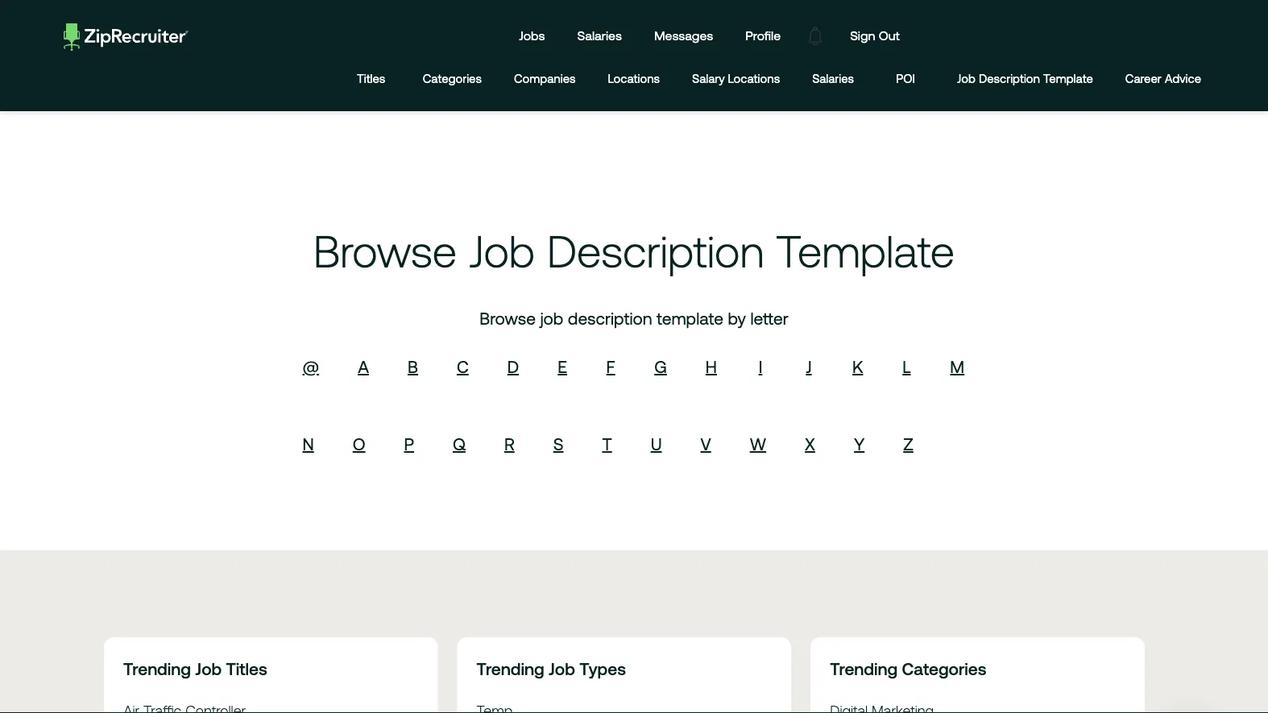Task type: vqa. For each thing, say whether or not it's contained in the screenshot.
Search job title or keyword text box
no



Task type: locate. For each thing, give the bounding box(es) containing it.
w
[[750, 434, 767, 454]]

trending for trending categories
[[830, 659, 898, 679]]

template for browse job description template
[[776, 226, 955, 276]]

i
[[759, 357, 763, 376]]

0 vertical spatial titles
[[357, 72, 386, 85]]

m link
[[951, 357, 965, 376]]

i link
[[759, 357, 763, 376]]

browse job description template
[[313, 226, 955, 276]]

salaries link down notifications image at the right
[[813, 59, 854, 98]]

h
[[706, 357, 717, 376]]

salaries inside tabs element
[[813, 72, 854, 85]]

1 horizontal spatial categories
[[902, 659, 987, 679]]

0 horizontal spatial titles
[[226, 659, 267, 679]]

0 horizontal spatial template
[[657, 309, 724, 328]]

f link
[[607, 357, 616, 376]]

0 vertical spatial salaries
[[578, 28, 622, 43]]

t
[[602, 434, 612, 454]]

0 horizontal spatial salaries
[[578, 28, 622, 43]]

1 horizontal spatial browse
[[480, 309, 536, 328]]

1 horizontal spatial salaries link
[[813, 59, 854, 98]]

0 horizontal spatial trending
[[123, 659, 191, 679]]

titles
[[357, 72, 386, 85], [226, 659, 267, 679]]

categories inside tabs element
[[423, 72, 482, 85]]

categories
[[423, 72, 482, 85], [902, 659, 987, 679]]

job
[[958, 72, 976, 85], [469, 226, 535, 276], [540, 309, 564, 328], [195, 659, 222, 679], [549, 659, 575, 679]]

salaries
[[578, 28, 622, 43], [813, 72, 854, 85]]

main element
[[51, 13, 1218, 59]]

1 horizontal spatial locations
[[728, 72, 780, 85]]

w link
[[750, 434, 767, 454]]

r link
[[504, 434, 515, 454]]

template
[[1044, 72, 1094, 85], [776, 226, 955, 276], [657, 309, 724, 328]]

trending
[[123, 659, 191, 679], [477, 659, 545, 679], [830, 659, 898, 679]]

companies link
[[514, 59, 576, 98]]

1 vertical spatial description
[[547, 226, 765, 276]]

salaries link
[[565, 13, 634, 59], [813, 59, 854, 98]]

2 vertical spatial description
[[568, 309, 652, 328]]

sign out link
[[838, 13, 912, 59]]

d link
[[508, 357, 519, 376]]

salary
[[692, 72, 725, 85]]

k
[[853, 357, 864, 376]]

z link
[[904, 434, 914, 454]]

types
[[580, 659, 626, 679]]

@
[[303, 357, 319, 376]]

y link
[[854, 434, 865, 454]]

titles link
[[352, 59, 391, 98]]

locations
[[608, 72, 660, 85], [728, 72, 780, 85]]

description
[[979, 72, 1041, 85], [547, 226, 765, 276], [568, 309, 652, 328]]

e
[[558, 357, 567, 376]]

description for browse job description template by letter
[[568, 309, 652, 328]]

3 trending from the left
[[830, 659, 898, 679]]

messages link
[[642, 13, 726, 59]]

p link
[[404, 434, 414, 454]]

categories link
[[423, 59, 482, 98]]

s link
[[554, 434, 564, 454]]

locations down 'profile' link
[[728, 72, 780, 85]]

1 vertical spatial titles
[[226, 659, 267, 679]]

locations link
[[608, 59, 660, 98]]

0 vertical spatial browse
[[313, 226, 457, 276]]

p
[[404, 434, 414, 454]]

template inside job description template link
[[1044, 72, 1094, 85]]

0 horizontal spatial browse
[[313, 226, 457, 276]]

c
[[457, 357, 469, 376]]

0 vertical spatial template
[[1044, 72, 1094, 85]]

b link
[[408, 357, 418, 376]]

jobs link
[[507, 13, 557, 59]]

2 vertical spatial template
[[657, 309, 724, 328]]

browse job description template by letter
[[480, 309, 789, 328]]

1 vertical spatial categories
[[902, 659, 987, 679]]

job for trending job titles
[[195, 659, 222, 679]]

1 horizontal spatial trending
[[477, 659, 545, 679]]

salaries down notifications image at the right
[[813, 72, 854, 85]]

by
[[728, 309, 746, 328]]

salaries link right jobs link at the left top of page
[[565, 13, 634, 59]]

1 horizontal spatial titles
[[357, 72, 386, 85]]

1 trending from the left
[[123, 659, 191, 679]]

browse
[[313, 226, 457, 276], [480, 309, 536, 328]]

companies
[[514, 72, 576, 85]]

1 vertical spatial browse
[[480, 309, 536, 328]]

1 vertical spatial salaries
[[813, 72, 854, 85]]

job description template link
[[958, 59, 1094, 98]]

x link
[[805, 434, 816, 454]]

j
[[806, 357, 812, 376]]

1 locations from the left
[[608, 72, 660, 85]]

1 horizontal spatial template
[[776, 226, 955, 276]]

2 horizontal spatial template
[[1044, 72, 1094, 85]]

locations down main element
[[608, 72, 660, 85]]

1 horizontal spatial salaries
[[813, 72, 854, 85]]

0 vertical spatial categories
[[423, 72, 482, 85]]

0 vertical spatial description
[[979, 72, 1041, 85]]

browse for browse job description template by letter
[[480, 309, 536, 328]]

2 horizontal spatial trending
[[830, 659, 898, 679]]

trending categories
[[830, 659, 987, 679]]

0 horizontal spatial categories
[[423, 72, 482, 85]]

h link
[[706, 357, 717, 376]]

1 vertical spatial template
[[776, 226, 955, 276]]

career
[[1126, 72, 1162, 85]]

job inside tabs element
[[958, 72, 976, 85]]

job for browse job description template
[[469, 226, 535, 276]]

letter
[[751, 309, 789, 328]]

profile
[[746, 28, 781, 43]]

salaries up the locations link
[[578, 28, 622, 43]]

out
[[879, 28, 900, 43]]

a link
[[358, 357, 369, 376]]

y
[[854, 434, 865, 454]]

f
[[607, 357, 616, 376]]

q link
[[453, 434, 466, 454]]

2 trending from the left
[[477, 659, 545, 679]]

jobs
[[519, 28, 545, 43]]

trending job titles
[[123, 659, 267, 679]]

g link
[[655, 357, 667, 376]]

poi
[[897, 72, 915, 85]]

0 horizontal spatial locations
[[608, 72, 660, 85]]



Task type: describe. For each thing, give the bounding box(es) containing it.
sign
[[850, 28, 876, 43]]

l
[[903, 357, 911, 376]]

n
[[303, 434, 314, 454]]

j link
[[806, 357, 812, 376]]

l link
[[903, 357, 911, 376]]

k link
[[853, 357, 864, 376]]

browse for browse job description template
[[313, 226, 457, 276]]

2 locations from the left
[[728, 72, 780, 85]]

0 horizontal spatial salaries link
[[565, 13, 634, 59]]

v
[[701, 434, 712, 454]]

trending for trending job types
[[477, 659, 545, 679]]

titles inside titles link
[[357, 72, 386, 85]]

salary locations link
[[692, 59, 780, 98]]

notifications image
[[797, 17, 834, 54]]

messages
[[654, 28, 714, 43]]

salaries inside main element
[[578, 28, 622, 43]]

u
[[651, 434, 662, 454]]

salary locations
[[692, 72, 780, 85]]

c link
[[457, 357, 469, 376]]

description for browse job description template
[[547, 226, 765, 276]]

career advice
[[1126, 72, 1202, 85]]

a
[[358, 357, 369, 376]]

job description template
[[958, 72, 1094, 85]]

sign out
[[850, 28, 900, 43]]

t link
[[602, 434, 612, 454]]

poi link
[[887, 59, 925, 98]]

b
[[408, 357, 418, 376]]

s
[[554, 434, 564, 454]]

e link
[[558, 357, 567, 376]]

trending job types
[[477, 659, 626, 679]]

v link
[[701, 434, 712, 454]]

o
[[353, 434, 366, 454]]

o link
[[353, 434, 366, 454]]

description inside tabs element
[[979, 72, 1041, 85]]

d
[[508, 357, 519, 376]]

trending for trending job titles
[[123, 659, 191, 679]]

z
[[904, 434, 914, 454]]

x
[[805, 434, 816, 454]]

q
[[453, 434, 466, 454]]

tabs element
[[352, 59, 1218, 98]]

ziprecruiter image
[[64, 23, 189, 51]]

profile link
[[734, 13, 793, 59]]

u link
[[651, 434, 662, 454]]

n link
[[303, 434, 314, 454]]

g
[[655, 357, 667, 376]]

job for browse job description template by letter
[[540, 309, 564, 328]]

job for trending job types
[[549, 659, 575, 679]]

advice
[[1165, 72, 1202, 85]]

career advice link
[[1126, 59, 1202, 98]]

@ link
[[303, 357, 319, 376]]

r
[[504, 434, 515, 454]]

m
[[951, 357, 965, 376]]

template for browse job description template by letter
[[657, 309, 724, 328]]



